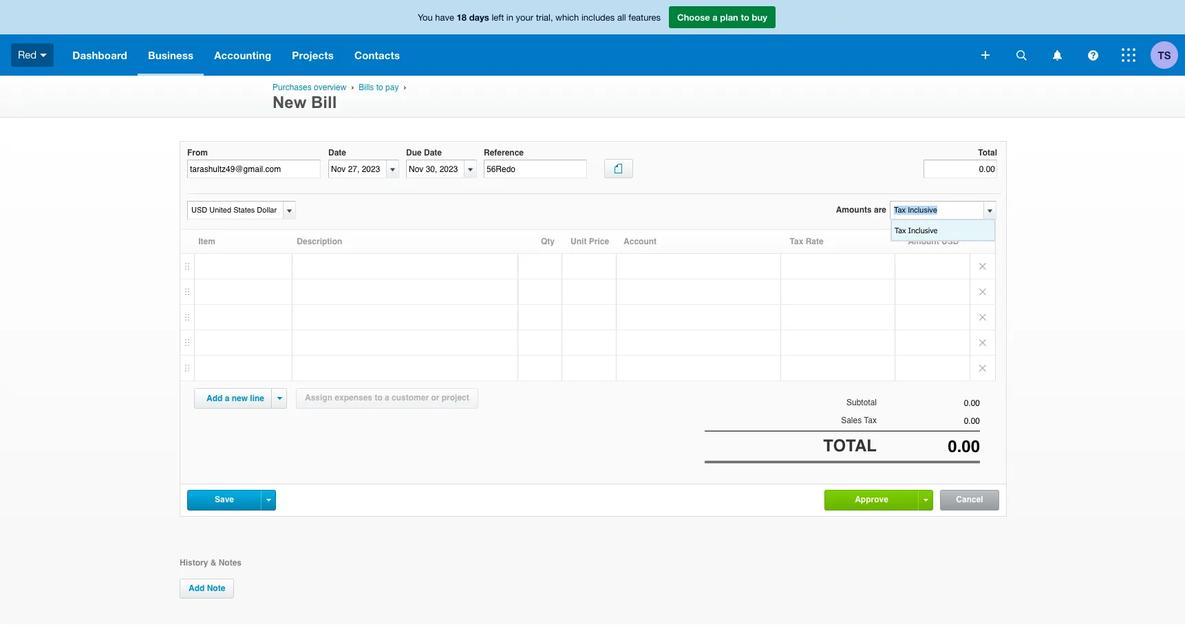 Task type: describe. For each thing, give the bounding box(es) containing it.
save link
[[188, 491, 261, 509]]

red button
[[0, 34, 62, 76]]

2 date from the left
[[424, 148, 442, 158]]

notes
[[219, 558, 242, 568]]

note
[[207, 584, 225, 594]]

which
[[556, 12, 579, 23]]

Total text field
[[924, 160, 998, 178]]

add a new line link
[[198, 389, 273, 408]]

assign expenses to a customer or project
[[305, 393, 470, 403]]

projects button
[[282, 34, 344, 76]]

to inside purchases overview › bills to pay › new bill
[[376, 83, 383, 92]]

approve
[[855, 495, 889, 505]]

projects
[[292, 49, 334, 61]]

1 delete line item image from the top
[[971, 280, 996, 304]]

sales tax
[[842, 416, 877, 426]]

1 date from the left
[[329, 148, 346, 158]]

you have 18 days left in your trial, which includes all features
[[418, 12, 661, 23]]

Due Date text field
[[407, 161, 464, 178]]

from
[[187, 148, 208, 158]]

subtotal
[[847, 398, 877, 408]]

business
[[148, 49, 194, 61]]

add for add a new line
[[207, 394, 223, 404]]

new
[[232, 394, 248, 404]]

plan
[[721, 12, 739, 23]]

item
[[199, 237, 216, 247]]

purchases overview › bills to pay › new bill
[[273, 83, 409, 112]]

add note link
[[180, 579, 234, 599]]

choose
[[678, 12, 710, 23]]

bills
[[359, 83, 374, 92]]

or
[[431, 393, 440, 403]]

1 horizontal spatial tax
[[865, 416, 877, 426]]

rate
[[806, 237, 824, 247]]

total
[[979, 148, 998, 158]]

unit
[[571, 237, 587, 247]]

expenses
[[335, 393, 373, 403]]

assign expenses to a customer or project link
[[296, 388, 478, 409]]

tax rate
[[790, 237, 824, 247]]

have
[[435, 12, 455, 23]]

dashboard link
[[62, 34, 138, 76]]

usd
[[942, 237, 960, 247]]

more approve options... image
[[924, 499, 929, 502]]

amounts
[[837, 205, 872, 215]]

due date
[[406, 148, 442, 158]]

overview
[[314, 83, 347, 92]]

amount
[[909, 237, 940, 247]]

bills to pay link
[[359, 83, 399, 92]]

2 delete line item image from the top
[[971, 331, 996, 355]]

2 › from the left
[[404, 83, 407, 92]]

trial,
[[536, 12, 553, 23]]

assign
[[305, 393, 333, 403]]

cancel
[[957, 495, 984, 505]]

line
[[250, 394, 264, 404]]

red
[[18, 49, 37, 60]]

pay
[[386, 83, 399, 92]]

contacts
[[355, 49, 400, 61]]

save
[[215, 495, 234, 505]]

total
[[824, 437, 877, 456]]

new
[[273, 93, 307, 112]]



Task type: vqa. For each thing, say whether or not it's contained in the screenshot.
Delete line item icon to the middle
yes



Task type: locate. For each thing, give the bounding box(es) containing it.
sales
[[842, 416, 862, 426]]

in
[[507, 12, 514, 23]]

1 vertical spatial tax
[[790, 237, 804, 247]]

0 vertical spatial delete line item image
[[971, 254, 996, 279]]

0 horizontal spatial add
[[189, 584, 205, 594]]

left
[[492, 12, 504, 23]]

add note
[[189, 584, 225, 594]]

all
[[618, 12, 626, 23]]

None text field
[[188, 202, 281, 219], [891, 202, 983, 219], [188, 202, 281, 219], [891, 202, 983, 219]]

1 vertical spatial delete line item image
[[971, 305, 996, 330]]

0 horizontal spatial date
[[329, 148, 346, 158]]

1 vertical spatial add
[[189, 584, 205, 594]]

banner containing ts
[[0, 0, 1186, 76]]

history & notes
[[180, 558, 242, 568]]

1 vertical spatial to
[[376, 83, 383, 92]]

1 horizontal spatial add
[[207, 394, 223, 404]]

add for add note
[[189, 584, 205, 594]]

buy
[[752, 12, 768, 23]]

to left pay
[[376, 83, 383, 92]]

add a new line
[[207, 394, 264, 404]]

svg image inside red popup button
[[40, 54, 47, 57]]

amount usd
[[909, 237, 960, 247]]

includes
[[582, 12, 615, 23]]

inclusive
[[909, 226, 938, 235]]

tax
[[895, 226, 907, 235], [790, 237, 804, 247], [865, 416, 877, 426]]

your
[[516, 12, 534, 23]]

1 horizontal spatial ›
[[404, 83, 407, 92]]

to inside banner
[[741, 12, 750, 23]]

tax right 'sales' at right bottom
[[865, 416, 877, 426]]

a
[[713, 12, 718, 23], [385, 393, 390, 403], [225, 394, 230, 404]]

date up date "text box"
[[329, 148, 346, 158]]

1 delete line item image from the top
[[971, 254, 996, 279]]

business button
[[138, 34, 204, 76]]

&
[[211, 558, 216, 568]]

approve link
[[826, 491, 919, 509]]

ts button
[[1151, 34, 1186, 76]]

bill
[[311, 93, 337, 112]]

tax inclusive
[[895, 226, 938, 235]]

a left customer
[[385, 393, 390, 403]]

0 vertical spatial tax
[[895, 226, 907, 235]]

› right pay
[[404, 83, 407, 92]]

a for to
[[713, 12, 718, 23]]

banner
[[0, 0, 1186, 76]]

date up due date text field
[[424, 148, 442, 158]]

you
[[418, 12, 433, 23]]

0 vertical spatial delete line item image
[[971, 280, 996, 304]]

0 horizontal spatial tax
[[790, 237, 804, 247]]

svg image
[[1053, 50, 1062, 60], [40, 54, 47, 57]]

contacts button
[[344, 34, 411, 76]]

›
[[351, 83, 354, 92], [404, 83, 407, 92]]

0 horizontal spatial svg image
[[40, 54, 47, 57]]

accounting button
[[204, 34, 282, 76]]

tax left rate
[[790, 237, 804, 247]]

price
[[589, 237, 610, 247]]

add left new
[[207, 394, 223, 404]]

accounting
[[214, 49, 272, 61]]

days
[[469, 12, 490, 23]]

Reference text field
[[484, 160, 587, 178]]

0 horizontal spatial a
[[225, 394, 230, 404]]

1 horizontal spatial svg image
[[1053, 50, 1062, 60]]

to right expenses
[[375, 393, 383, 403]]

add left the note
[[189, 584, 205, 594]]

1 vertical spatial delete line item image
[[971, 331, 996, 355]]

2 horizontal spatial a
[[713, 12, 718, 23]]

2 vertical spatial tax
[[865, 416, 877, 426]]

2 vertical spatial delete line item image
[[971, 356, 996, 381]]

amounts are
[[837, 205, 887, 215]]

a inside banner
[[713, 12, 718, 23]]

ts
[[1159, 49, 1172, 61]]

date
[[329, 148, 346, 158], [424, 148, 442, 158]]

Date text field
[[329, 161, 386, 178]]

history
[[180, 558, 208, 568]]

a left plan
[[713, 12, 718, 23]]

0 horizontal spatial ›
[[351, 83, 354, 92]]

a left new
[[225, 394, 230, 404]]

delete line item image
[[971, 254, 996, 279], [971, 305, 996, 330], [971, 356, 996, 381]]

tax for tax inclusive
[[895, 226, 907, 235]]

more save options... image
[[266, 499, 271, 502]]

features
[[629, 12, 661, 23]]

› left bills at top
[[351, 83, 354, 92]]

18
[[457, 12, 467, 23]]

cancel button
[[941, 491, 999, 510]]

svg image
[[1123, 48, 1136, 62], [1017, 50, 1027, 60], [1088, 50, 1099, 60], [982, 51, 990, 59]]

1 horizontal spatial a
[[385, 393, 390, 403]]

tax for tax rate
[[790, 237, 804, 247]]

0 vertical spatial to
[[741, 12, 750, 23]]

reference
[[484, 148, 524, 158]]

are
[[875, 205, 887, 215]]

project
[[442, 393, 470, 403]]

dashboard
[[72, 49, 127, 61]]

2 delete line item image from the top
[[971, 305, 996, 330]]

delete line item image
[[971, 280, 996, 304], [971, 331, 996, 355]]

more add line options... image
[[277, 397, 282, 400]]

to
[[741, 12, 750, 23], [376, 83, 383, 92], [375, 393, 383, 403]]

to left buy
[[741, 12, 750, 23]]

due
[[406, 148, 422, 158]]

account
[[624, 237, 657, 247]]

1 horizontal spatial date
[[424, 148, 442, 158]]

2 horizontal spatial tax
[[895, 226, 907, 235]]

purchases
[[273, 83, 312, 92]]

choose a plan to buy
[[678, 12, 768, 23]]

description
[[297, 237, 343, 247]]

1 › from the left
[[351, 83, 354, 92]]

a for line
[[225, 394, 230, 404]]

tax left inclusive on the right top of the page
[[895, 226, 907, 235]]

0 vertical spatial add
[[207, 394, 223, 404]]

qty
[[541, 237, 555, 247]]

None text field
[[187, 160, 321, 178], [877, 399, 981, 408], [877, 417, 981, 426], [877, 438, 981, 457], [187, 160, 321, 178], [877, 399, 981, 408], [877, 417, 981, 426], [877, 438, 981, 457]]

add
[[207, 394, 223, 404], [189, 584, 205, 594]]

3 delete line item image from the top
[[971, 356, 996, 381]]

2 vertical spatial to
[[375, 393, 383, 403]]

purchases overview link
[[273, 83, 347, 92]]

unit price
[[571, 237, 610, 247]]

customer
[[392, 393, 429, 403]]



